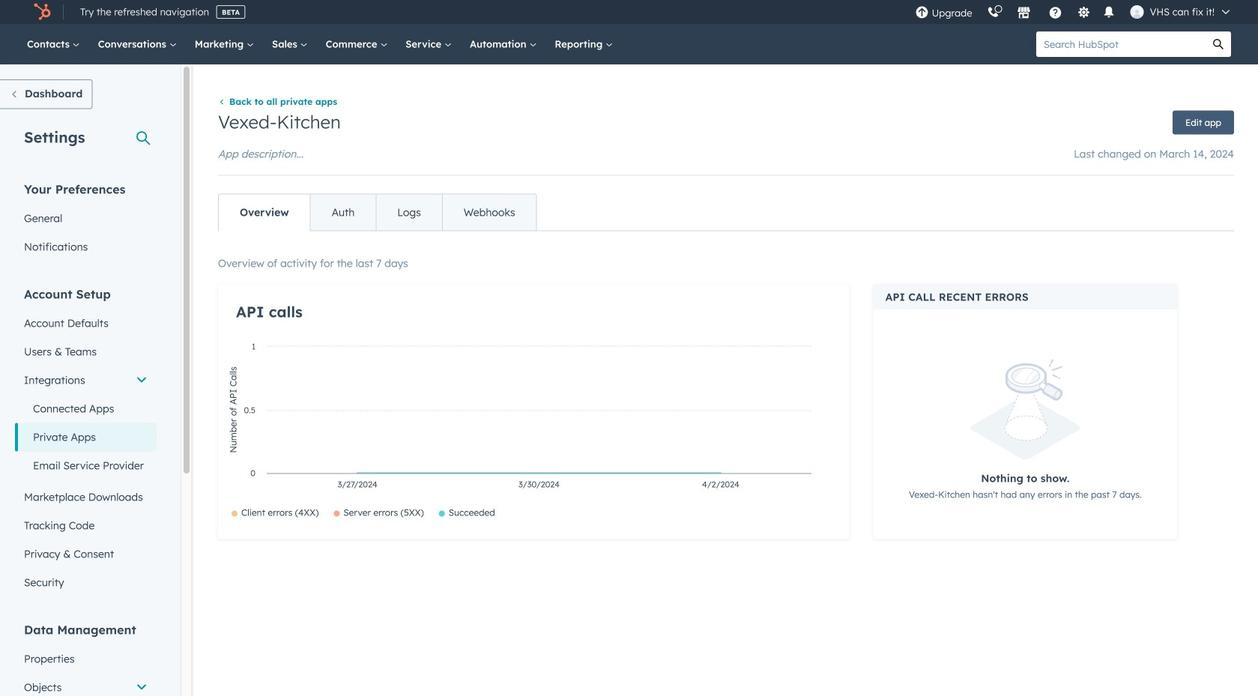 Task type: locate. For each thing, give the bounding box(es) containing it.
interactive chart image
[[218, 339, 849, 521]]

account setup element
[[15, 286, 157, 597]]

menu
[[908, 0, 1240, 24]]

navigation
[[218, 194, 537, 231]]

toggle series visibility region
[[232, 507, 495, 518]]

Search HubSpot search field
[[1036, 31, 1206, 57]]



Task type: vqa. For each thing, say whether or not it's contained in the screenshot.
the left In
no



Task type: describe. For each thing, give the bounding box(es) containing it.
marketplaces image
[[1017, 7, 1031, 20]]

your preferences element
[[15, 181, 157, 261]]

data management element
[[15, 622, 157, 696]]

terry turtle image
[[1131, 5, 1144, 19]]



